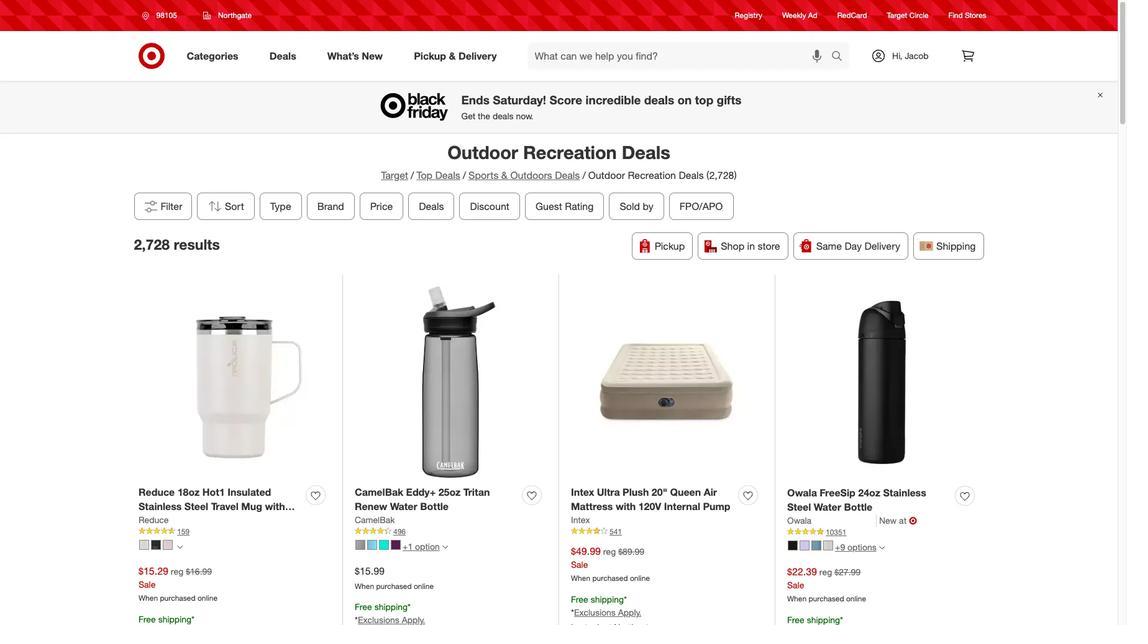 Task type: vqa. For each thing, say whether or not it's contained in the screenshot.
Apply.
yes



Task type: describe. For each thing, give the bounding box(es) containing it.
all colors + 9 more colors image
[[879, 545, 885, 551]]

$89.99
[[618, 546, 645, 557]]

reduce for reduce 18oz hot1 insulated stainless steel travel mug with steam release lid
[[139, 486, 175, 498]]

incredible
[[586, 93, 641, 107]]

ad
[[808, 11, 818, 20]]

lilac purple image
[[800, 541, 810, 551]]

fpo/apo
[[679, 200, 723, 212]]

10351 link
[[787, 527, 979, 538]]

delivery for pickup & delivery
[[459, 49, 497, 62]]

camelbak for camelbak
[[355, 514, 395, 525]]

exclusions apply. link
[[574, 607, 642, 618]]

type button
[[259, 193, 302, 220]]

pump
[[703, 500, 731, 513]]

weekly ad link
[[782, 10, 818, 21]]

same day delivery button
[[793, 232, 909, 260]]

intex for intex
[[571, 514, 590, 525]]

when for reduce 18oz hot1 insulated stainless steel travel mug with steam release lid
[[139, 594, 158, 603]]

18oz
[[178, 486, 200, 498]]

target circle link
[[887, 10, 929, 21]]

camelbak for camelbak eddy+ 25oz tritan renew water bottle
[[355, 486, 403, 498]]

when for intex ultra plush 20" queen air mattress with 120v internal pump
[[571, 574, 591, 583]]

find stores link
[[949, 10, 987, 21]]

purchased for intex ultra plush 20" queen air mattress with 120v internal pump
[[593, 574, 628, 583]]

owala freesip 24oz stainless steel water bottle
[[787, 487, 926, 513]]

+1 option button
[[350, 537, 454, 557]]

intex ultra plush 20" queen air mattress with 120v internal pump link
[[571, 485, 733, 514]]

day
[[845, 240, 862, 252]]

water for eddy+
[[390, 500, 417, 513]]

light blue image
[[367, 540, 377, 550]]

shop in store button
[[698, 232, 788, 260]]

+1 option
[[403, 541, 440, 552]]

target inside outdoor recreation deals target / top deals / sports & outdoors deals / outdoor recreation deals (2,728)
[[381, 169, 408, 181]]

the
[[478, 111, 490, 121]]

lid
[[212, 514, 227, 527]]

purchased inside $15.99 when purchased online
[[376, 581, 412, 591]]

free shipping * * exclusions apply.
[[571, 594, 642, 618]]

$27.99
[[835, 567, 861, 577]]

results
[[174, 236, 220, 253]]

1 horizontal spatial recreation
[[628, 169, 676, 181]]

1 horizontal spatial outdoor
[[588, 169, 625, 181]]

ultra
[[597, 486, 620, 498]]

travel
[[211, 500, 239, 513]]

1 horizontal spatial free shipping *
[[355, 602, 411, 612]]

sort button
[[197, 193, 254, 220]]

all colors element
[[177, 543, 183, 550]]

pickup for pickup & delivery
[[414, 49, 446, 62]]

* left apply.
[[571, 607, 574, 618]]

10351
[[826, 527, 847, 537]]

registry
[[735, 11, 763, 20]]

now.
[[516, 111, 534, 121]]

filter button
[[134, 193, 192, 220]]

$22.39
[[787, 565, 817, 578]]

weekly
[[782, 11, 806, 20]]

intex link
[[571, 514, 590, 526]]

outdoor recreation deals target / top deals / sports & outdoors deals / outdoor recreation deals (2,728)
[[381, 141, 737, 181]]

owala link
[[787, 514, 877, 527]]

circle
[[910, 11, 929, 20]]

pickup for pickup
[[655, 240, 685, 252]]

new inside new at ¬
[[879, 515, 897, 525]]

registry link
[[735, 10, 763, 21]]

delivery for same day delivery
[[865, 240, 901, 252]]

teal/black image
[[379, 540, 389, 550]]

& inside outdoor recreation deals target / top deals / sports & outdoors deals / outdoor recreation deals (2,728)
[[501, 169, 508, 181]]

pickup & delivery link
[[403, 42, 512, 70]]

$16.99
[[186, 566, 212, 577]]

weekly ad
[[782, 11, 818, 20]]

discount button
[[459, 193, 520, 220]]

owala for owala
[[787, 515, 812, 525]]

all colors image
[[177, 544, 183, 550]]

0 horizontal spatial shipping
[[158, 614, 191, 625]]

tritan
[[463, 486, 490, 498]]

159 link
[[139, 526, 330, 537]]

sort
[[225, 200, 244, 212]]

intex for intex ultra plush 20" queen air mattress with 120v internal pump
[[571, 486, 594, 498]]

target link
[[381, 169, 408, 181]]

purchased for reduce 18oz hot1 insulated stainless steel travel mug with steam release lid
[[160, 594, 196, 603]]

mattress
[[571, 500, 613, 513]]

reg for $22.39
[[820, 567, 832, 577]]

outdoors
[[510, 169, 552, 181]]

redcard
[[838, 11, 867, 20]]

redcard link
[[838, 10, 867, 21]]

steel inside owala freesip 24oz stainless steel water bottle
[[787, 501, 811, 513]]

insulated
[[228, 486, 271, 498]]

search button
[[826, 42, 856, 72]]

find
[[949, 11, 963, 20]]

deals button
[[408, 193, 454, 220]]

guest rating button
[[525, 193, 604, 220]]

queen
[[670, 486, 701, 498]]

hot1
[[202, 486, 225, 498]]

shop
[[721, 240, 745, 252]]

deals right top
[[435, 169, 460, 181]]

0 horizontal spatial new
[[362, 49, 383, 62]]

black image
[[788, 541, 798, 551]]

0 horizontal spatial free shipping *
[[139, 614, 195, 625]]

$15.99
[[355, 565, 385, 577]]

free for camelbak eddy+ 25oz tritan renew water bottle
[[355, 602, 372, 612]]

0 vertical spatial outdoor
[[448, 141, 518, 163]]

98105
[[156, 11, 177, 20]]

+9 options button
[[782, 537, 890, 557]]

online for intex ultra plush 20" queen air mattress with 120v internal pump
[[630, 574, 650, 583]]

sale for $49.99
[[571, 559, 588, 570]]

water for freesip
[[814, 501, 841, 513]]

in
[[747, 240, 755, 252]]

categories
[[187, 49, 238, 62]]

98105 button
[[134, 4, 190, 27]]

get
[[461, 111, 476, 121]]

541 link
[[571, 526, 763, 537]]

store
[[758, 240, 780, 252]]

2,728
[[134, 236, 170, 253]]

3 / from the left
[[583, 169, 586, 181]]

sold by button
[[609, 193, 664, 220]]

steel inside reduce 18oz hot1 insulated stainless steel travel mug with steam release lid
[[184, 500, 208, 513]]

at
[[899, 515, 907, 525]]

all colors + 9 more colors element
[[879, 544, 885, 551]]

jacob
[[905, 50, 929, 61]]

deals link
[[259, 42, 312, 70]]

shipping button
[[914, 232, 984, 260]]

deals up guest rating
[[555, 169, 580, 181]]

$15.99 when purchased online
[[355, 565, 434, 591]]

gray image
[[355, 540, 365, 550]]



Task type: locate. For each thing, give the bounding box(es) containing it.
pickup button
[[632, 232, 693, 260]]

1 horizontal spatial sale
[[571, 559, 588, 570]]

deals
[[270, 49, 296, 62], [622, 141, 670, 163], [435, 169, 460, 181], [555, 169, 580, 181], [679, 169, 704, 181], [419, 200, 444, 212]]

reg for $15.29
[[171, 566, 183, 577]]

reg inside $15.29 reg $16.99 sale when purchased online
[[171, 566, 183, 577]]

1 vertical spatial intex
[[571, 514, 590, 525]]

2 horizontal spatial sale
[[787, 580, 804, 590]]

$49.99
[[571, 545, 601, 557]]

online down +1 option
[[414, 581, 434, 591]]

sale down "$22.39"
[[787, 580, 804, 590]]

water up owala "link"
[[814, 501, 841, 513]]

1 horizontal spatial shipping
[[375, 602, 408, 612]]

0 horizontal spatial recreation
[[523, 141, 617, 163]]

1 with from the left
[[265, 500, 285, 513]]

camelbak
[[355, 486, 403, 498], [355, 514, 395, 525]]

free
[[571, 594, 588, 605], [355, 602, 372, 612], [139, 614, 156, 625]]

camelbak eddy+ 25oz tritan renew water bottle image
[[355, 287, 546, 478], [355, 287, 546, 478]]

saturday!
[[493, 93, 546, 107]]

options
[[848, 542, 877, 552]]

1 vertical spatial outdoor
[[588, 169, 625, 181]]

0 horizontal spatial delivery
[[459, 49, 497, 62]]

owala left freesip
[[787, 487, 817, 499]]

0 vertical spatial delivery
[[459, 49, 497, 62]]

stainless inside reduce 18oz hot1 insulated stainless steel travel mug with steam release lid
[[139, 500, 182, 513]]

reduce up reduce link
[[139, 486, 175, 498]]

sale inside $49.99 reg $89.99 sale when purchased online
[[571, 559, 588, 570]]

new up 10351 link
[[879, 515, 897, 525]]

when down $15.29
[[139, 594, 158, 603]]

2 / from the left
[[463, 169, 466, 181]]

water
[[390, 500, 417, 513], [814, 501, 841, 513]]

1 horizontal spatial target
[[887, 11, 908, 20]]

reg left $27.99
[[820, 567, 832, 577]]

when down $15.99 on the bottom
[[355, 581, 374, 591]]

sold
[[620, 200, 640, 212]]

stainless up reduce link
[[139, 500, 182, 513]]

0 vertical spatial new
[[362, 49, 383, 62]]

/ up the rating
[[583, 169, 586, 181]]

2 horizontal spatial shipping
[[591, 594, 624, 605]]

delivery inside button
[[865, 240, 901, 252]]

bottle for freesip
[[844, 501, 873, 513]]

with right mug on the bottom of the page
[[265, 500, 285, 513]]

online inside $49.99 reg $89.99 sale when purchased online
[[630, 574, 650, 583]]

pickup
[[414, 49, 446, 62], [655, 240, 685, 252]]

target left circle
[[887, 11, 908, 20]]

steel up release
[[184, 500, 208, 513]]

shop in store
[[721, 240, 780, 252]]

linen image
[[139, 540, 149, 550]]

ends
[[461, 93, 490, 107]]

0 vertical spatial intex
[[571, 486, 594, 498]]

1 horizontal spatial with
[[616, 500, 636, 513]]

categories link
[[176, 42, 254, 70]]

northgate button
[[195, 4, 260, 27]]

free shipping * down $15.99 when purchased online
[[355, 602, 411, 612]]

free shipping * down $15.29 reg $16.99 sale when purchased online at the left of the page
[[139, 614, 195, 625]]

1 vertical spatial stainless
[[139, 500, 182, 513]]

1 vertical spatial reduce
[[139, 514, 169, 525]]

new right what's
[[362, 49, 383, 62]]

sale inside $22.39 reg $27.99 sale when purchased online
[[787, 580, 804, 590]]

online inside $22.39 reg $27.99 sale when purchased online
[[846, 594, 866, 604]]

bottle down eddy+
[[420, 500, 449, 513]]

with inside intex ultra plush 20" queen air mattress with 120v internal pump
[[616, 500, 636, 513]]

when inside $22.39 reg $27.99 sale when purchased online
[[787, 594, 807, 604]]

camelbak inside "camelbak eddy+ 25oz tritan renew water bottle"
[[355, 486, 403, 498]]

guest
[[535, 200, 562, 212]]

/ left top
[[411, 169, 414, 181]]

price button
[[359, 193, 403, 220]]

brand
[[317, 200, 344, 212]]

guest rating
[[535, 200, 594, 212]]

2 owala from the top
[[787, 515, 812, 525]]

shipping inside free shipping * * exclusions apply.
[[591, 594, 624, 605]]

1 owala from the top
[[787, 487, 817, 499]]

deals down top
[[419, 200, 444, 212]]

owala for owala freesip 24oz stainless steel water bottle
[[787, 487, 817, 499]]

0 horizontal spatial bottle
[[420, 500, 449, 513]]

delivery up the ends
[[459, 49, 497, 62]]

purchased down $16.99
[[160, 594, 196, 603]]

what's new link
[[317, 42, 398, 70]]

steel up owala "link"
[[787, 501, 811, 513]]

water down eddy+
[[390, 500, 417, 513]]

24oz
[[858, 487, 881, 499]]

0 vertical spatial target
[[887, 11, 908, 20]]

online inside $15.99 when purchased online
[[414, 581, 434, 591]]

0 vertical spatial reduce
[[139, 486, 175, 498]]

free up 'exclusions'
[[571, 594, 588, 605]]

0 horizontal spatial target
[[381, 169, 408, 181]]

water inside "camelbak eddy+ 25oz tritan renew water bottle"
[[390, 500, 417, 513]]

purchased inside $22.39 reg $27.99 sale when purchased online
[[809, 594, 844, 604]]

when down $49.99
[[571, 574, 591, 583]]

2 with from the left
[[616, 500, 636, 513]]

shipping down $15.29 reg $16.99 sale when purchased online at the left of the page
[[158, 614, 191, 625]]

sports & outdoors deals link
[[469, 169, 580, 181]]

0 vertical spatial stainless
[[883, 487, 926, 499]]

120v
[[639, 500, 661, 513]]

* up apply.
[[624, 594, 627, 605]]

reg down 541
[[603, 546, 616, 557]]

deals left on
[[644, 93, 674, 107]]

score
[[550, 93, 582, 107]]

$49.99 reg $89.99 sale when purchased online
[[571, 545, 650, 583]]

/ left sports
[[463, 169, 466, 181]]

gifts
[[717, 93, 742, 107]]

0 horizontal spatial pickup
[[414, 49, 446, 62]]

1 intex from the top
[[571, 486, 594, 498]]

mug
[[241, 500, 262, 513]]

1 horizontal spatial water
[[814, 501, 841, 513]]

¬
[[909, 514, 917, 527]]

reduce up black image
[[139, 514, 169, 525]]

$15.29
[[139, 565, 168, 577]]

fpo/apo button
[[669, 193, 733, 220]]

rating
[[565, 200, 594, 212]]

2 intex from the top
[[571, 514, 590, 525]]

recreation up by
[[628, 169, 676, 181]]

1 vertical spatial deals
[[493, 111, 514, 121]]

stainless inside owala freesip 24oz stainless steel water bottle
[[883, 487, 926, 499]]

reduce for reduce
[[139, 514, 169, 525]]

* down $15.99 when purchased online
[[408, 602, 411, 612]]

2 horizontal spatial free
[[571, 594, 588, 605]]

intex inside intex ultra plush 20" queen air mattress with 120v internal pump
[[571, 486, 594, 498]]

freesip
[[820, 487, 856, 499]]

online down $16.99
[[198, 594, 218, 603]]

filter
[[161, 200, 182, 212]]

deals right the
[[493, 111, 514, 121]]

camelbak down renew at left bottom
[[355, 514, 395, 525]]

with inside reduce 18oz hot1 insulated stainless steel travel mug with steam release lid
[[265, 500, 285, 513]]

intex ultra plush 20" queen air mattress with 120v internal pump
[[571, 486, 731, 513]]

0 horizontal spatial deals
[[493, 111, 514, 121]]

shipping up exclusions apply. link
[[591, 594, 624, 605]]

bottle
[[420, 500, 449, 513], [844, 501, 873, 513]]

2,728 results
[[134, 236, 220, 253]]

reduce 18oz hot1 insulated stainless steel travel mug with steam release lid image
[[139, 287, 330, 478], [139, 287, 330, 478]]

plush 20"
[[623, 486, 667, 498]]

by
[[643, 200, 653, 212]]

2 reduce from the top
[[139, 514, 169, 525]]

on
[[678, 93, 692, 107]]

all colors + 1 more colors element
[[442, 543, 448, 550]]

sleek image
[[823, 541, 833, 551]]

reduce link
[[139, 514, 169, 526]]

0 horizontal spatial free
[[139, 614, 156, 625]]

online for reduce 18oz hot1 insulated stainless steel travel mug with steam release lid
[[198, 594, 218, 603]]

1 vertical spatial delivery
[[865, 240, 901, 252]]

496
[[393, 527, 406, 536]]

target
[[887, 11, 908, 20], [381, 169, 408, 181]]

owala up lilac purple icon
[[787, 515, 812, 525]]

stores
[[965, 11, 987, 20]]

1 horizontal spatial &
[[501, 169, 508, 181]]

0 vertical spatial camelbak
[[355, 486, 403, 498]]

when inside $49.99 reg $89.99 sale when purchased online
[[571, 574, 591, 583]]

top deals link
[[417, 169, 460, 181]]

shipping down $15.99 when purchased online
[[375, 602, 408, 612]]

(2,728)
[[707, 169, 737, 181]]

deals up by
[[622, 141, 670, 163]]

0 vertical spatial deals
[[644, 93, 674, 107]]

$15.29 reg $16.99 sale when purchased online
[[139, 565, 218, 603]]

1 camelbak from the top
[[355, 486, 403, 498]]

reg for $49.99
[[603, 546, 616, 557]]

1 horizontal spatial pickup
[[655, 240, 685, 252]]

purchased up free shipping * * exclusions apply.
[[593, 574, 628, 583]]

bottle inside owala freesip 24oz stainless steel water bottle
[[844, 501, 873, 513]]

reg inside $22.39 reg $27.99 sale when purchased online
[[820, 567, 832, 577]]

shipping for water
[[375, 602, 408, 612]]

sale for $22.39
[[787, 580, 804, 590]]

pickup & delivery
[[414, 49, 497, 62]]

0 vertical spatial &
[[449, 49, 456, 62]]

reg left $16.99
[[171, 566, 183, 577]]

free down $15.99 on the bottom
[[355, 602, 372, 612]]

same
[[816, 240, 842, 252]]

0 vertical spatial owala
[[787, 487, 817, 499]]

owala freesip 24oz stainless steel water bottle image
[[787, 287, 979, 479], [787, 287, 979, 479]]

541
[[610, 527, 622, 536]]

0 horizontal spatial reg
[[171, 566, 183, 577]]

sale for $15.29
[[139, 579, 156, 589]]

sale inside $15.29 reg $16.99 sale when purchased online
[[139, 579, 156, 589]]

2 horizontal spatial reg
[[820, 567, 832, 577]]

delivery right day
[[865, 240, 901, 252]]

1 vertical spatial camelbak
[[355, 514, 395, 525]]

1 vertical spatial target
[[381, 169, 408, 181]]

0 vertical spatial free shipping *
[[355, 602, 411, 612]]

0 horizontal spatial stainless
[[139, 500, 182, 513]]

1 vertical spatial free shipping *
[[139, 614, 195, 625]]

stainless up at
[[883, 487, 926, 499]]

free down $15.29 reg $16.99 sale when purchased online at the left of the page
[[139, 614, 156, 625]]

purchased down $15.99 on the bottom
[[376, 581, 412, 591]]

0 horizontal spatial &
[[449, 49, 456, 62]]

camelbak up renew at left bottom
[[355, 486, 403, 498]]

0 horizontal spatial outdoor
[[448, 141, 518, 163]]

purple image
[[391, 540, 401, 550]]

online for owala freesip 24oz stainless steel water bottle
[[846, 594, 866, 604]]

when inside $15.29 reg $16.99 sale when purchased online
[[139, 594, 158, 603]]

northgate
[[218, 11, 252, 20]]

1 horizontal spatial deals
[[644, 93, 674, 107]]

price
[[370, 200, 393, 212]]

target left top
[[381, 169, 408, 181]]

shipping
[[937, 240, 976, 252]]

what's
[[327, 49, 359, 62]]

purchased inside $15.29 reg $16.99 sale when purchased online
[[160, 594, 196, 603]]

1 horizontal spatial delivery
[[865, 240, 901, 252]]

exclusions
[[574, 607, 616, 618]]

pickup inside button
[[655, 240, 685, 252]]

black image
[[151, 540, 161, 550]]

camelbak eddy+ 25oz tritan renew water bottle link
[[355, 485, 517, 514]]

* down $15.29 reg $16.99 sale when purchased online at the left of the page
[[191, 614, 195, 625]]

purchased inside $49.99 reg $89.99 sale when purchased online
[[593, 574, 628, 583]]

recreation up the outdoors
[[523, 141, 617, 163]]

1 vertical spatial new
[[879, 515, 897, 525]]

when inside $15.99 when purchased online
[[355, 581, 374, 591]]

2 horizontal spatial /
[[583, 169, 586, 181]]

deals inside button
[[419, 200, 444, 212]]

sale down $15.29
[[139, 579, 156, 589]]

1 reduce from the top
[[139, 486, 175, 498]]

bottle down 24oz
[[844, 501, 873, 513]]

1 horizontal spatial bottle
[[844, 501, 873, 513]]

reduce 18oz hot1 insulated stainless steel travel mug with steam release lid
[[139, 486, 285, 527]]

water inside owala freesip 24oz stainless steel water bottle
[[814, 501, 841, 513]]

internal
[[664, 500, 700, 513]]

1 horizontal spatial new
[[879, 515, 897, 525]]

same day delivery
[[816, 240, 901, 252]]

free shipping *
[[355, 602, 411, 612], [139, 614, 195, 625]]

reduce 18oz hot1 insulated stainless steel travel mug with steam release lid link
[[139, 485, 301, 527]]

1 / from the left
[[411, 169, 414, 181]]

sale down $49.99
[[571, 559, 588, 570]]

/
[[411, 169, 414, 181], [463, 169, 466, 181], [583, 169, 586, 181]]

stainless
[[883, 487, 926, 499], [139, 500, 182, 513]]

1 horizontal spatial reg
[[603, 546, 616, 557]]

intex
[[571, 486, 594, 498], [571, 514, 590, 525]]

hi,
[[892, 50, 903, 61]]

0 vertical spatial pickup
[[414, 49, 446, 62]]

release
[[172, 514, 209, 527]]

1 vertical spatial recreation
[[628, 169, 676, 181]]

when down "$22.39"
[[787, 594, 807, 604]]

what's new
[[327, 49, 383, 62]]

new
[[362, 49, 383, 62], [879, 515, 897, 525]]

owala inside owala freesip 24oz stainless steel water bottle
[[787, 487, 817, 499]]

496 link
[[355, 526, 546, 537]]

blush image
[[163, 540, 173, 550]]

What can we help you find? suggestions appear below search field
[[527, 42, 835, 70]]

0 horizontal spatial water
[[390, 500, 417, 513]]

0 horizontal spatial /
[[411, 169, 414, 181]]

deals left what's
[[270, 49, 296, 62]]

+9 options
[[835, 542, 877, 552]]

1 vertical spatial owala
[[787, 515, 812, 525]]

eddy+
[[406, 486, 436, 498]]

2 camelbak from the top
[[355, 514, 395, 525]]

deals left the (2,728)
[[679, 169, 704, 181]]

discount
[[470, 200, 509, 212]]

intex up mattress
[[571, 486, 594, 498]]

0 horizontal spatial with
[[265, 500, 285, 513]]

1 horizontal spatial free
[[355, 602, 372, 612]]

free for intex ultra plush 20" queen air mattress with 120v internal pump
[[571, 594, 588, 605]]

all colors + 1 more colors image
[[442, 544, 448, 550]]

online down $27.99
[[846, 594, 866, 604]]

when for owala freesip 24oz stainless steel water bottle
[[787, 594, 807, 604]]

option
[[415, 541, 440, 552]]

reg
[[603, 546, 616, 557], [171, 566, 183, 577], [820, 567, 832, 577]]

air
[[704, 486, 717, 498]]

top
[[417, 169, 433, 181]]

0 vertical spatial recreation
[[523, 141, 617, 163]]

intex down mattress
[[571, 514, 590, 525]]

reduce inside reduce 18oz hot1 insulated stainless steel travel mug with steam release lid
[[139, 486, 175, 498]]

0 horizontal spatial sale
[[139, 579, 156, 589]]

brand button
[[307, 193, 354, 220]]

free inside free shipping * * exclusions apply.
[[571, 594, 588, 605]]

0 horizontal spatial steel
[[184, 500, 208, 513]]

1 horizontal spatial steel
[[787, 501, 811, 513]]

intex ultra plush 20" queen air mattress with 120v internal pump image
[[571, 287, 763, 478], [571, 287, 763, 478]]

+9
[[835, 542, 845, 552]]

purchased for owala freesip 24oz stainless steel water bottle
[[809, 594, 844, 604]]

reg inside $49.99 reg $89.99 sale when purchased online
[[603, 546, 616, 557]]

+1
[[403, 541, 413, 552]]

outdoor up sold
[[588, 169, 625, 181]]

bottle for eddy+
[[420, 500, 449, 513]]

online inside $15.29 reg $16.99 sale when purchased online
[[198, 594, 218, 603]]

purchased
[[593, 574, 628, 583], [376, 581, 412, 591], [160, 594, 196, 603], [809, 594, 844, 604]]

1 horizontal spatial stainless
[[883, 487, 926, 499]]

deals
[[644, 93, 674, 107], [493, 111, 514, 121]]

1 vertical spatial pickup
[[655, 240, 685, 252]]

reduce
[[139, 486, 175, 498], [139, 514, 169, 525]]

owala inside owala "link"
[[787, 515, 812, 525]]

purchased down $27.99
[[809, 594, 844, 604]]

1 horizontal spatial /
[[463, 169, 466, 181]]

bottle inside "camelbak eddy+ 25oz tritan renew water bottle"
[[420, 500, 449, 513]]

sold by
[[620, 200, 653, 212]]

1 vertical spatial &
[[501, 169, 508, 181]]

outdoor up sports
[[448, 141, 518, 163]]

with down ultra
[[616, 500, 636, 513]]

shark/blue image
[[812, 541, 822, 551]]

shipping for mattress
[[591, 594, 624, 605]]

online down $89.99
[[630, 574, 650, 583]]

sale
[[571, 559, 588, 570], [139, 579, 156, 589], [787, 580, 804, 590]]



